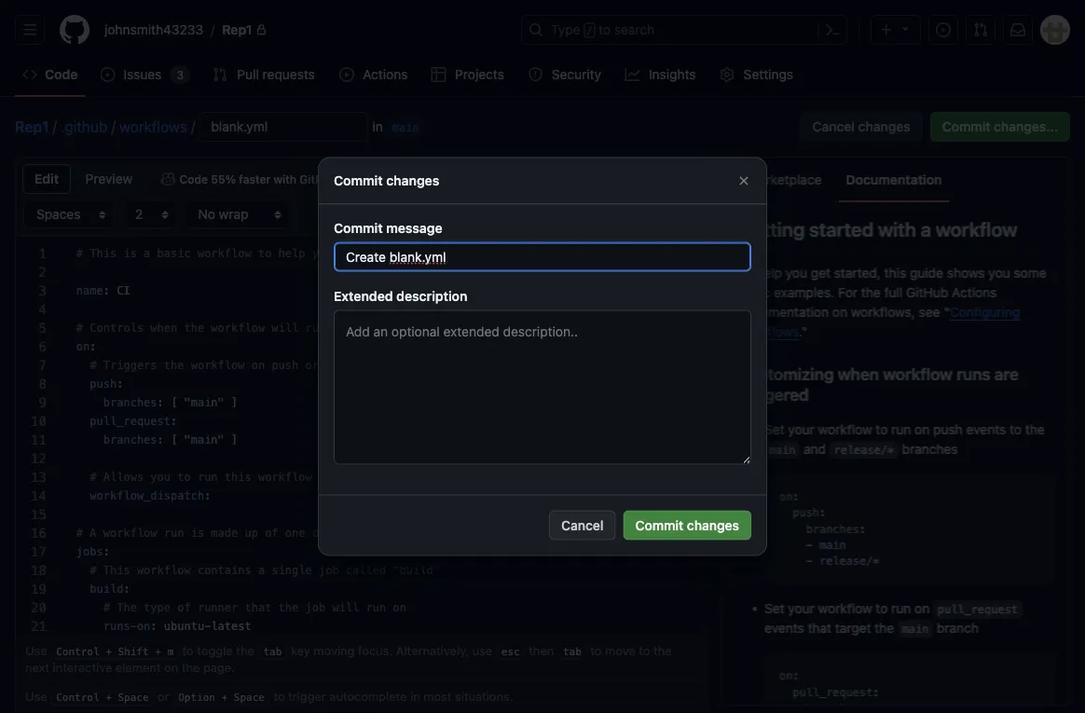 Task type: describe. For each thing, give the bounding box(es) containing it.
toggle
[[197, 644, 233, 658]]

25
[[31, 693, 46, 708]]

2
[[39, 264, 46, 280]]

runs-
[[103, 620, 137, 633]]

16
[[31, 525, 46, 541]]

13
[[31, 469, 46, 485]]

7
[[39, 357, 46, 373]]

set for set your workflow to run on
[[764, 601, 784, 616]]

release/* inside set your workflow to run on push events to the main and release/* branches
[[833, 444, 893, 457]]

21
[[31, 619, 46, 634]]

set your workflow to run on pull_request events that target the main branch
[[764, 601, 1017, 636]]

2 vertical spatial "main"
[[184, 433, 224, 447]]

0 horizontal spatial tab
[[263, 646, 282, 658]]

commit changes button
[[623, 510, 751, 540]]

github inside to help you get started, this guide shows you some basic examples. for the full github actions documentation on workflows, see "
[[906, 285, 948, 300]]

issue opened image for git pull request "image" within the pull requests link
[[100, 67, 115, 82]]

: push
[[779, 490, 819, 519]]

workflows,
[[850, 304, 915, 320]]

made
[[211, 527, 238, 540]]

changes for cancel changes link
[[858, 119, 911, 134]]

main inside set your workflow to run on push events to the main and release/* branches
[[768, 444, 795, 457]]

trigger
[[288, 690, 326, 704]]

table image
[[431, 67, 446, 82]]

close image
[[736, 173, 751, 188]]

of right part
[[561, 657, 575, 670]]

runs
[[956, 365, 990, 384]]

the inside to help you get started, this guide shows you some basic examples. for the full github actions documentation on workflows, see "
[[861, 285, 880, 300]]

push down triggers
[[90, 378, 117, 391]]

1 vertical spatial "main"
[[184, 396, 224, 409]]

pull
[[237, 67, 259, 82]]

see
[[918, 304, 940, 320]]

to right move
[[639, 644, 650, 658]]

workflow up type
[[137, 564, 191, 577]]

commit down copilot
[[334, 220, 383, 236]]

branches up allows
[[103, 433, 157, 447]]

4
[[39, 302, 46, 317]]

option
[[178, 692, 215, 704]]

the inside # a workflow run is made up of one or more jobs that can run sequentially or in parallel jobs : # this workflow contains a single job called "build" build : # the type of runner that the job will run on runs-on : ubuntu-latest
[[278, 601, 299, 614]]

you inside # allows you to run this workflow manually from the actions tab workflow_dispatch :
[[150, 471, 171, 484]]

cancel changes link
[[800, 112, 923, 142]]

interactive
[[53, 661, 112, 675]]

that inside # steps represent a sequence of tasks that will be executed as part of the job steps : # checks-out your repository under $github_workspace, so your job can access it
[[359, 657, 386, 670]]

rep1 for rep1 / .github / workflows
[[15, 118, 49, 136]]

faster
[[239, 172, 271, 186]]

: pull_request
[[779, 669, 872, 698]]

can inside # a workflow run is made up of one or more jobs that can run sequentially or in parallel jobs : # this workflow contains a single job called "build" build : # the type of runner that the job will run on runs-on : ubuntu-latest
[[433, 527, 453, 540]]

for
[[521, 359, 541, 372]]

the inside set your workflow to run on pull_request events that target the main branch
[[874, 620, 894, 636]]

0 vertical spatial "main"
[[575, 359, 615, 372]]

# down steps on the bottom of the page
[[117, 694, 123, 708]]

Commit message text field
[[335, 243, 750, 271]]

changes...
[[994, 119, 1058, 134]]

situations.
[[455, 690, 513, 704]]

edit mode element
[[22, 164, 146, 194]]

you down code 55% faster with github copilot
[[312, 247, 332, 260]]

+ left m
[[155, 646, 161, 658]]

help inside text box
[[278, 247, 305, 260]]

you up examples.
[[785, 265, 807, 281]]

5
[[39, 320, 46, 336]]

to move to the next interactive element on the page.
[[25, 644, 672, 675]]

move
[[605, 644, 636, 658]]

started inside text box
[[366, 247, 413, 260]]

steps
[[117, 657, 150, 670]]

release/* inside main - release/*
[[819, 554, 879, 568]]

workflow inside customizing when workflow runs are triggered
[[882, 365, 952, 384]]

represent
[[157, 657, 218, 670]]

.github link
[[61, 118, 108, 136]]

commit up commit message
[[334, 173, 383, 188]]

on inside set your workflow to run on pull_request events that target the main branch
[[914, 601, 929, 616]]

# up build
[[90, 564, 97, 577]]

branches down triggers
[[103, 396, 157, 409]]

configuring workflows
[[738, 304, 1020, 339]]

none text field containing # this is a basic workflow to help you get started with actions
[[61, 237, 706, 713]]

basic inside to help you get started, this guide shows you some basic examples. for the full github actions documentation on workflows, see "
[[738, 285, 770, 300]]

or right "one" on the left of the page
[[312, 527, 325, 540]]

0 vertical spatial started
[[809, 218, 873, 241]]

so
[[480, 694, 494, 708]]

your inside set your workflow to run on pull_request events that target the main branch
[[787, 601, 814, 616]]

# left controls
[[76, 322, 83, 335]]

0 horizontal spatial is
[[123, 247, 137, 260]]

search
[[614, 22, 655, 37]]

+ down steps on the bottom of the page
[[105, 692, 112, 704]]

moving
[[314, 644, 355, 658]]

# a workflow run is made up of one or more jobs that can run sequentially or in parallel jobs : # this workflow contains a single job called "build" build : # the type of runner that the job will run on runs-on : ubuntu-latest
[[76, 527, 669, 633]]

events for set your workflow to run on
[[764, 620, 804, 636]]

22
[[31, 637, 46, 653]]

0 vertical spatial git pull request image
[[973, 22, 988, 37]]

branches inside set your workflow to run on push events to the main and release/* branches
[[901, 441, 957, 457]]

$github_workspace,
[[352, 694, 474, 708]]

/ right workflows link
[[191, 118, 195, 136]]

15
[[31, 507, 46, 522]]

0 horizontal spatial jobs
[[76, 545, 103, 558]]

with inside text box
[[420, 247, 447, 260]]

use control + shift + m to toggle the tab key moving focus. alternatively, use esc then tab
[[25, 644, 581, 658]]

this for started,
[[884, 265, 906, 281]]

/ for rep1
[[53, 118, 57, 136]]

message
[[386, 220, 442, 236]]

# down build
[[103, 601, 110, 614]]

contains
[[198, 564, 251, 577]]

6
[[39, 339, 46, 354]]

guide
[[909, 265, 943, 281]]

the inside use control + shift + m to toggle the tab key moving focus. alternatively, use esc then tab
[[236, 644, 254, 658]]

0 horizontal spatial rep1 link
[[15, 118, 49, 136]]

johnsmith43233 /
[[104, 22, 215, 37]]

this for run
[[224, 471, 251, 484]]

use for +
[[25, 644, 47, 658]]

run inside set your workflow to run on pull_request events that target the main branch
[[891, 601, 911, 616]]

pull_request inside set your workflow to run on pull_request events that target the main branch
[[937, 603, 1017, 616]]

rep1 for rep1
[[222, 22, 252, 37]]

2 [ from the top
[[171, 433, 177, 447]]

you left 'some'
[[988, 265, 1010, 281]]

copilot image
[[161, 172, 176, 186]]

3 inside 1 2 3 4 5 6 7 8 9 10 11 12 13 14 15 16 17 18 19 20 21 22 23 24 25
[[39, 283, 46, 298]]

workflow down # this is a basic workflow to help you get started with actions
[[211, 322, 265, 335]]

to down are
[[1009, 422, 1021, 437]]

actions link
[[332, 61, 416, 89]]

pull
[[325, 359, 352, 372]]

commit message
[[334, 220, 442, 236]]

rep1 / .github / workflows
[[15, 118, 187, 136]]

most
[[423, 690, 452, 704]]

code for code
[[45, 67, 78, 82]]

19
[[31, 581, 46, 597]]

triggers
[[103, 359, 157, 372]]

can inside # steps represent a sequence of tasks that will be executed as part of the job steps : # checks-out your repository under $github_workspace, so your job can access it
[[561, 694, 581, 708]]

on inside set your workflow to run on push events to the main and release/* branches
[[914, 422, 929, 437]]

of up ubuntu-
[[177, 601, 191, 614]]

and
[[803, 441, 825, 457]]

/ right .github link
[[111, 118, 116, 136]]

2 ] from the top
[[231, 433, 238, 447]]

main inside main - release/*
[[819, 538, 846, 551]]

build
[[90, 583, 123, 596]]

alternatively,
[[396, 644, 469, 658]]

graph image
[[625, 67, 640, 82]]

File name text field
[[200, 113, 368, 141]]

1 [ from the top
[[171, 396, 177, 409]]

# up steps on the bottom of the page
[[103, 657, 110, 670]]

+ right option
[[221, 692, 228, 704]]

code for code 55% faster with github copilot
[[179, 172, 208, 186]]

cancel for cancel changes
[[812, 119, 855, 134]]

page.
[[203, 661, 235, 675]]

1 2 3 4 5 6 7 8 9 10 11 12 13 14 15 16 17 18 19 20 21 22 23 24 25
[[31, 246, 46, 708]]

sequence
[[238, 657, 292, 670]]

workflow down 55%
[[198, 247, 251, 260]]

workflow inside set your workflow to run on pull_request events that target the main branch
[[818, 601, 872, 616]]

git pull request image inside the pull requests link
[[213, 67, 228, 82]]

when inside customizing when workflow runs are triggered
[[837, 365, 879, 384]]

the inside set your workflow to run on push events to the main and release/* branches
[[1025, 422, 1044, 437]]

gear image
[[720, 67, 735, 82]]

to left move
[[590, 644, 602, 658]]

steps
[[103, 676, 137, 689]]

0 horizontal spatial in
[[372, 119, 383, 134]]

/ for type
[[586, 24, 593, 37]]

0 vertical spatial this
[[90, 247, 117, 260]]

in inside # a workflow run is made up of one or more jobs that can run sequentially or in parallel jobs : # this workflow contains a single job called "build" build : # the type of runner that the job will run on runs-on : ubuntu-latest
[[595, 527, 608, 540]]

use for or
[[25, 690, 47, 704]]

code 55% faster with github copilot
[[179, 172, 379, 186]]

workflow right triggers
[[191, 359, 245, 372]]

# left a
[[76, 527, 83, 540]]

m
[[167, 646, 173, 658]]

a for sequence
[[224, 657, 231, 670]]

tab inside # allows you to run this workflow manually from the actions tab workflow_dispatch :
[[494, 471, 514, 484]]

settings link
[[712, 61, 802, 89]]

getting started with a workflow
[[738, 218, 1017, 241]]

set for set your workflow to run on push events to the
[[764, 422, 784, 437]]

triangle down image
[[898, 21, 913, 36]]

copilot
[[340, 172, 379, 186]]

notifications image
[[1010, 22, 1025, 37]]

only
[[487, 359, 514, 372]]

actions up description at left
[[453, 247, 501, 260]]

to left search
[[599, 22, 611, 37]]

will inside # steps represent a sequence of tasks that will be executed as part of the job steps : # checks-out your repository under $github_workspace, so your job can access it
[[393, 657, 420, 670]]

a
[[90, 527, 97, 540]]

0 horizontal spatial changes
[[386, 173, 439, 188]]

type / to search
[[551, 22, 655, 37]]

will inside # a workflow run is made up of one or more jobs that can run sequentially or in parallel jobs : # this workflow contains a single job called "build" build : # the type of runner that the job will run on runs-on : ubuntu-latest
[[332, 601, 359, 614]]

actions inside to help you get started, this guide shows you some basic examples. for the full github actions documentation on workflows, see "
[[951, 285, 996, 300]]

"
[[943, 304, 949, 320]]

job left called
[[319, 564, 339, 577]]

: inside : push
[[792, 490, 799, 503]]

security link
[[520, 61, 610, 89]]

shield image
[[528, 67, 543, 82]]

name
[[76, 284, 103, 297]]

or inside use control + space or option + space to trigger autocomplete in most situations.
[[158, 690, 169, 704]]

events for set your workflow to run on push events to the
[[966, 422, 1006, 437]]

workflow up shows at the right of page
[[935, 218, 1017, 241]]

1 vertical spatial with
[[877, 218, 916, 241]]

a for basic
[[144, 247, 150, 260]]

then
[[529, 644, 554, 658]]

homepage image
[[60, 15, 89, 45]]

commit changes inside button
[[635, 517, 739, 533]]

2 horizontal spatial tab
[[563, 646, 581, 658]]

.github
[[61, 118, 108, 136]]

manually
[[319, 471, 373, 484]]

to down the code 55% faster with github copilot popup button
[[258, 247, 272, 260]]

use
[[472, 644, 492, 658]]

marketplace link
[[738, 161, 830, 199]]

# allows you to run this workflow manually from the actions tab workflow_dispatch :
[[76, 471, 514, 502]]

8
[[39, 376, 46, 392]]

20
[[31, 600, 46, 615]]

your right 'so'
[[501, 694, 528, 708]]

push inside set your workflow to run on push events to the main and release/* branches
[[933, 422, 962, 437]]

be
[[427, 657, 440, 670]]

code link
[[15, 61, 85, 89]]

main link
[[387, 117, 425, 137]]

main inside set your workflow to run on pull_request events that target the main branch
[[902, 623, 928, 636]]

events inside # controls when the workflow will run on : # triggers the workflow on push or pull request events but only for the "main" branch push : branches : [ "main" ] pull_request : branches : [ "main" ]
[[413, 359, 453, 372]]

14
[[31, 488, 46, 503]]



Task type: vqa. For each thing, say whether or not it's contained in the screenshot.
the hours
no



Task type: locate. For each thing, give the bounding box(es) containing it.
tab up sequentially
[[494, 471, 514, 484]]

0 vertical spatial is
[[123, 247, 137, 260]]

this up up
[[224, 471, 251, 484]]

0 vertical spatial control
[[56, 646, 99, 658]]

a left single
[[258, 564, 265, 577]]

1 horizontal spatial commit changes
[[635, 517, 739, 533]]

ci
[[117, 284, 130, 297]]

edit button
[[22, 164, 71, 194]]

request
[[359, 359, 406, 372]]

0 vertical spatial 3
[[177, 68, 184, 81]]

with
[[274, 172, 297, 186], [877, 218, 916, 241], [420, 247, 447, 260]]

2 horizontal spatial in
[[595, 527, 608, 540]]

plus image
[[879, 22, 894, 37]]

in main
[[372, 119, 419, 134]]

0 vertical spatial when
[[150, 322, 177, 335]]

0 vertical spatial cancel
[[812, 119, 855, 134]]

documentation
[[738, 304, 828, 320]]

executed
[[447, 657, 501, 670]]

# left triggers
[[90, 359, 97, 372]]

0 vertical spatial can
[[433, 527, 453, 540]]

jobs right more
[[366, 527, 393, 540]]

0 vertical spatial issue opened image
[[936, 22, 951, 37]]

- down : push
[[806, 538, 812, 551]]

extended
[[334, 289, 393, 304]]

git pull request image
[[973, 22, 988, 37], [213, 67, 228, 82]]

your right out
[[204, 694, 231, 708]]

events inside set your workflow to run on push events to the main and release/* branches
[[966, 422, 1006, 437]]

1 horizontal spatial tab
[[494, 471, 514, 484]]

changes inside button
[[687, 517, 739, 533]]

23
[[31, 656, 46, 671]]

0 vertical spatial in
[[372, 119, 383, 134]]

or inside # controls when the workflow will run on : # triggers the workflow on push or pull request events but only for the "main" branch push : branches : [ "main" ] pull_request : branches : [ "main" ]
[[305, 359, 319, 372]]

on inside to move to the next interactive element on the page.
[[164, 661, 178, 675]]

0 horizontal spatial pull_request
[[90, 415, 171, 428]]

branches down customizing when workflow runs are triggered
[[901, 441, 957, 457]]

2 control from the top
[[56, 692, 99, 704]]

commit right "cancel" 'button'
[[635, 517, 684, 533]]

that left target
[[807, 620, 831, 636]]

a for workflow
[[920, 218, 931, 241]]

0 horizontal spatial branch
[[622, 359, 662, 372]]

0 horizontal spatial cancel
[[561, 517, 604, 533]]

set down triggered
[[764, 422, 784, 437]]

2 set from the top
[[764, 601, 784, 616]]

branches
[[103, 396, 157, 409], [103, 433, 157, 447], [901, 441, 957, 457], [806, 522, 859, 535]]

to help you get started, this guide shows you some basic examples. for the full github actions documentation on workflows, see "
[[738, 265, 1046, 320]]

github down guide
[[906, 285, 948, 300]]

2 space from the left
[[234, 692, 265, 704]]

to inside use control + shift + m to toggle the tab key moving focus. alternatively, use esc then tab
[[182, 644, 194, 658]]

a inside # steps represent a sequence of tasks that will be executed as part of the job steps : # checks-out your repository under $github_workspace, so your job can access it
[[224, 657, 231, 670]]

0 vertical spatial branch
[[622, 359, 662, 372]]

can
[[433, 527, 453, 540], [561, 694, 581, 708]]

list down cancel changes link
[[738, 161, 949, 199]]

0 vertical spatial use
[[25, 644, 47, 658]]

release/* down ': -'
[[819, 554, 879, 568]]

1 horizontal spatial changes
[[687, 517, 739, 533]]

git pull request image left the "pull"
[[213, 67, 228, 82]]

single
[[272, 564, 312, 577]]

0 horizontal spatial basic
[[157, 247, 191, 260]]

control down interactive
[[56, 692, 99, 704]]

controls
[[90, 322, 144, 335]]

to inside set your workflow to run on pull_request events that target the main branch
[[875, 601, 887, 616]]

main inside in main
[[392, 120, 419, 134]]

1 horizontal spatial in
[[410, 690, 420, 704]]

1 horizontal spatial is
[[191, 527, 204, 540]]

0 horizontal spatial events
[[413, 359, 453, 372]]

to left trigger
[[274, 690, 285, 704]]

workflow up target
[[818, 601, 872, 616]]

9
[[39, 395, 46, 410]]

on inside to help you get started, this guide shows you some basic examples. for the full github actions documentation on workflows, see "
[[832, 304, 847, 320]]

2 vertical spatial will
[[393, 657, 420, 670]]

main down : push
[[819, 538, 846, 551]]

with inside popup button
[[274, 172, 297, 186]]

cancel button
[[549, 510, 616, 540]]

1 vertical spatial list
[[738, 161, 949, 199]]

lock image
[[256, 24, 267, 35]]

0 horizontal spatial started
[[366, 247, 413, 260]]

to down main - release/*
[[875, 601, 887, 616]]

get inside text box
[[339, 247, 359, 260]]

events inside set your workflow to run on pull_request events that target the main branch
[[764, 620, 804, 636]]

github inside popup button
[[300, 172, 337, 186]]

a up controls
[[144, 247, 150, 260]]

or left pull in the bottom of the page
[[305, 359, 319, 372]]

0 horizontal spatial list
[[97, 15, 510, 45]]

this inside # allows you to run this workflow manually from the actions tab workflow_dispatch :
[[224, 471, 251, 484]]

0 vertical spatial release/*
[[833, 444, 893, 457]]

when right controls
[[150, 322, 177, 335]]

1 vertical spatial get
[[810, 265, 830, 281]]

code inside popup button
[[179, 172, 208, 186]]

a left sequence
[[224, 657, 231, 670]]

- inside main - release/*
[[806, 554, 812, 568]]

actions inside # allows you to run this workflow manually from the actions tab workflow_dispatch :
[[440, 471, 487, 484]]

1 ] from the top
[[231, 396, 238, 409]]

control inside use control + space or option + space to trigger autocomplete in most situations.
[[56, 692, 99, 704]]

# inside # allows you to run this workflow manually from the actions tab workflow_dispatch :
[[90, 471, 97, 484]]

when inside # controls when the workflow will run on : # triggers the workflow on push or pull request events but only for the "main" branch push : branches : [ "main" ] pull_request : branches : [ "main" ]
[[150, 322, 177, 335]]

triggered
[[738, 385, 808, 404]]

[
[[171, 396, 177, 409], [171, 433, 177, 447]]

: inside : pull_request
[[792, 669, 799, 682]]

workflow inside set your workflow to run on push events to the main and release/* branches
[[818, 422, 872, 437]]

1 horizontal spatial pull_request
[[792, 685, 872, 698]]

- for : -
[[806, 538, 812, 551]]

examples.
[[773, 285, 834, 300]]

0 horizontal spatial with
[[274, 172, 297, 186]]

0 vertical spatial -
[[806, 538, 812, 551]]

branch inside set your workflow to run on pull_request events that target the main branch
[[936, 620, 978, 636]]

push inside : push
[[792, 506, 819, 519]]

1 horizontal spatial 3
[[177, 68, 184, 81]]

2 horizontal spatial pull_request
[[937, 603, 1017, 616]]

when down configuring workflows link
[[837, 365, 879, 384]]

changes for commit changes button
[[687, 517, 739, 533]]

run inside set your workflow to run on push events to the main and release/* branches
[[891, 422, 911, 437]]

that
[[400, 527, 427, 540], [245, 601, 272, 614], [807, 620, 831, 636], [359, 657, 386, 670]]

commit changes... button
[[930, 112, 1070, 142]]

0 vertical spatial get
[[339, 247, 359, 260]]

the inside # allows you to run this workflow manually from the actions tab workflow_dispatch :
[[413, 471, 433, 484]]

to down customizing when workflow runs are triggered
[[875, 422, 887, 437]]

to right m
[[182, 644, 194, 658]]

pull_request inside # controls when the workflow will run on : # triggers the workflow on push or pull request events but only for the "main" branch push : branches : [ "main" ] pull_request : branches : [ "main" ]
[[90, 415, 171, 428]]

key
[[291, 644, 310, 658]]

0 horizontal spatial this
[[224, 471, 251, 484]]

shows
[[946, 265, 984, 281]]

0 vertical spatial commit changes
[[334, 173, 439, 188]]

documentation link
[[838, 161, 949, 199]]

johnsmith43233 link
[[97, 15, 211, 45]]

0 horizontal spatial get
[[339, 247, 359, 260]]

use inside use control + space or option + space to trigger autocomplete in most situations.
[[25, 690, 47, 704]]

set inside set your workflow to run on push events to the main and release/* branches
[[764, 422, 784, 437]]

tab left key
[[263, 646, 282, 658]]

rep1 link up the "pull"
[[215, 15, 275, 45]]

set
[[764, 422, 784, 437], [764, 601, 784, 616]]

this inside # a workflow run is made up of one or more jobs that can run sequentially or in parallel jobs : # this workflow contains a single job called "build" build : # the type of runner that the job will run on runs-on : ubuntu-latest
[[103, 564, 130, 577]]

get up examples.
[[810, 265, 830, 281]]

pull requests
[[237, 67, 315, 82]]

use inside use control + shift + m to toggle the tab key moving focus. alternatively, use esc then tab
[[25, 644, 47, 658]]

- for main - release/*
[[806, 554, 812, 568]]

24
[[31, 674, 46, 690]]

started,
[[834, 265, 880, 281]]

0 horizontal spatial workflows
[[119, 118, 187, 136]]

1 vertical spatial ]
[[231, 433, 238, 447]]

1 horizontal spatial rep1
[[222, 22, 252, 37]]

push up ': -'
[[792, 506, 819, 519]]

1 vertical spatial 3
[[39, 283, 46, 298]]

description
[[396, 289, 467, 304]]

code image
[[22, 67, 37, 82]]

"build"
[[393, 564, 440, 577]]

2 use from the top
[[25, 690, 47, 704]]

release/* right 'and'
[[833, 444, 893, 457]]

one
[[285, 527, 305, 540]]

0 vertical spatial [
[[171, 396, 177, 409]]

is
[[123, 247, 137, 260], [191, 527, 204, 540]]

play image
[[339, 67, 354, 82]]

runner
[[198, 601, 238, 614]]

the inside # steps represent a sequence of tasks that will be executed as part of the job steps : # checks-out your repository under $github_workspace, so your job can access it
[[581, 657, 602, 670]]

autocomplete
[[329, 690, 407, 704]]

your down main - release/*
[[787, 601, 814, 616]]

1 horizontal spatial get
[[810, 265, 830, 281]]

cancel up marketplace
[[812, 119, 855, 134]]

workflows inside configuring workflows
[[738, 324, 798, 339]]

in left 'most'
[[410, 690, 420, 704]]

or left out
[[158, 690, 169, 704]]

1 horizontal spatial basic
[[738, 285, 770, 300]]

1 horizontal spatial space
[[234, 692, 265, 704]]

branch inside # controls when the workflow will run on : # triggers the workflow on push or pull request events but only for the "main" branch push : branches : [ "main" ] pull_request : branches : [ "main" ]
[[622, 359, 662, 372]]

17
[[31, 544, 46, 559]]

2 vertical spatial changes
[[687, 517, 739, 533]]

started up started,
[[809, 218, 873, 241]]

a up guide
[[920, 218, 931, 241]]

focus.
[[358, 644, 393, 658]]

commit changes dialog
[[319, 158, 766, 555]]

1 vertical spatial can
[[561, 694, 581, 708]]

0 horizontal spatial will
[[272, 322, 299, 335]]

# right 1
[[76, 247, 83, 260]]

when
[[150, 322, 177, 335], [837, 365, 879, 384]]

1 space from the left
[[118, 692, 149, 704]]

your inside set your workflow to run on push events to the main and release/* branches
[[787, 422, 814, 437]]

# steps represent a sequence of tasks that will be executed as part of the job steps : # checks-out your repository under $github_workspace, so your job can access it
[[76, 657, 649, 708]]

events down runs
[[966, 422, 1006, 437]]

1 horizontal spatial will
[[332, 601, 359, 614]]

changes up "documentation"
[[858, 119, 911, 134]]

1 horizontal spatial can
[[561, 694, 581, 708]]

0 horizontal spatial github
[[300, 172, 337, 186]]

1 vertical spatial release/*
[[819, 554, 879, 568]]

to inside use control + space or option + space to trigger autocomplete in most situations.
[[274, 690, 285, 704]]

1 vertical spatial github
[[906, 285, 948, 300]]

in left parallel
[[595, 527, 608, 540]]

cancel for cancel
[[561, 517, 604, 533]]

but
[[460, 359, 480, 372]]

control for +
[[56, 646, 99, 658]]

0 vertical spatial will
[[272, 322, 299, 335]]

type
[[144, 601, 171, 614]]

that up latest
[[245, 601, 272, 614]]

with down message
[[420, 247, 447, 260]]

1 horizontal spatial started
[[809, 218, 873, 241]]

list containing johnsmith43233 /
[[97, 15, 510, 45]]

tasks
[[319, 657, 352, 670]]

pull_request
[[90, 415, 171, 428], [937, 603, 1017, 616], [792, 685, 872, 698]]

you up workflow_dispatch
[[150, 471, 171, 484]]

help down code 55% faster with github copilot
[[278, 247, 305, 260]]

this up full
[[884, 265, 906, 281]]

johnsmith43233
[[104, 22, 203, 37]]

use control + space or option + space to trigger autocomplete in most situations.
[[25, 690, 513, 704]]

set inside set your workflow to run on pull_request events that target the main branch
[[764, 601, 784, 616]]

1 vertical spatial rep1
[[15, 118, 49, 136]]

workflow right a
[[103, 527, 157, 540]]

run inside # allows you to run this workflow manually from the actions tab workflow_dispatch :
[[198, 471, 218, 484]]

basic down to
[[738, 285, 770, 300]]

2 vertical spatial pull_request
[[792, 685, 872, 698]]

changes right parallel
[[687, 517, 739, 533]]

started down commit message
[[366, 247, 413, 260]]

esc
[[501, 646, 520, 658]]

job down part
[[534, 694, 554, 708]]

tab right then
[[563, 646, 581, 658]]

pull_request inside : pull_request
[[792, 685, 872, 698]]

use down next
[[25, 690, 47, 704]]

1 control from the top
[[56, 646, 99, 658]]

customizing when workflow runs are triggered
[[738, 365, 1018, 404]]

control inside use control + shift + m to toggle the tab key moving focus. alternatively, use esc then tab
[[56, 646, 99, 658]]

0 horizontal spatial when
[[150, 322, 177, 335]]

events left target
[[764, 620, 804, 636]]

code
[[45, 67, 78, 82], [179, 172, 208, 186]]

get
[[339, 247, 359, 260], [810, 265, 830, 281]]

in left 'main' link
[[372, 119, 383, 134]]

1 horizontal spatial github
[[906, 285, 948, 300]]

rep1 left "lock" image
[[222, 22, 252, 37]]

1 horizontal spatial workflows
[[738, 324, 798, 339]]

"main"
[[575, 359, 615, 372], [184, 396, 224, 409], [184, 433, 224, 447]]

1 vertical spatial will
[[332, 601, 359, 614]]

Add an optional extended description.. text field
[[335, 311, 750, 464]]

cancel inside 'button'
[[561, 517, 604, 533]]

is left made
[[191, 527, 204, 540]]

/ for johnsmith43233
[[211, 22, 215, 37]]

from
[[379, 471, 406, 484]]

this inside to help you get started, this guide shows you some basic examples. for the full github actions documentation on workflows, see "
[[884, 265, 906, 281]]

1 vertical spatial this
[[103, 564, 130, 577]]

a inside # a workflow run is made up of one or more jobs that can run sequentially or in parallel jobs : # this workflow contains a single job called "build" build : # the type of runner that the job will run on runs-on : ubuntu-latest
[[258, 564, 265, 577]]

that inside set your workflow to run on pull_request events that target the main branch
[[807, 620, 831, 636]]

3 right "issues" on the top of page
[[177, 68, 184, 81]]

0 vertical spatial list
[[97, 15, 510, 45]]

events left but
[[413, 359, 453, 372]]

job up 'access'
[[608, 657, 629, 670]]

run
[[305, 322, 325, 335], [891, 422, 911, 437], [198, 471, 218, 484], [164, 527, 184, 540], [460, 527, 480, 540], [891, 601, 911, 616], [366, 601, 386, 614]]

0 vertical spatial rep1 link
[[215, 15, 275, 45]]

0 vertical spatial set
[[764, 422, 784, 437]]

3 down 2
[[39, 283, 46, 298]]

this
[[90, 247, 117, 260], [103, 564, 130, 577]]

actions right play icon
[[363, 67, 408, 82]]

list containing marketplace
[[738, 161, 949, 199]]

push down runs
[[933, 422, 962, 437]]

branches up main - release/*
[[806, 522, 859, 535]]

0 vertical spatial jobs
[[366, 527, 393, 540]]

: inside # steps represent a sequence of tasks that will be executed as part of the job steps : # checks-out your repository under $github_workspace, so your job can access it
[[137, 676, 144, 689]]

: inside ': -'
[[859, 522, 866, 535]]

1 horizontal spatial when
[[837, 365, 879, 384]]

workflow up "one" on the left of the page
[[258, 471, 312, 484]]

1 horizontal spatial cancel
[[812, 119, 855, 134]]

2 horizontal spatial changes
[[858, 119, 911, 134]]

insights link
[[618, 61, 705, 89]]

1 horizontal spatial code
[[179, 172, 208, 186]]

part
[[528, 657, 554, 670]]

with down documentation link
[[877, 218, 916, 241]]

run inside # controls when the workflow will run on : # triggers the workflow on push or pull request events but only for the "main" branch push : branches : [ "main" ] pull_request : branches : [ "main" ]
[[305, 322, 325, 335]]

2 horizontal spatial with
[[877, 218, 916, 241]]

1 - from the top
[[806, 538, 812, 551]]

issue opened image for git pull request "image" to the top
[[936, 22, 951, 37]]

0 horizontal spatial 3
[[39, 283, 46, 298]]

/ inside johnsmith43233 /
[[211, 22, 215, 37]]

to inside # allows you to run this workflow manually from the actions tab workflow_dispatch :
[[177, 471, 191, 484]]

workflow inside # allows you to run this workflow manually from the actions tab workflow_dispatch :
[[258, 471, 312, 484]]

1 vertical spatial -
[[806, 554, 812, 568]]

to
[[738, 265, 752, 281]]

+ left shift
[[105, 646, 112, 658]]

will left be
[[393, 657, 420, 670]]

2 - from the top
[[806, 554, 812, 568]]

0 horizontal spatial issue opened image
[[100, 67, 115, 82]]

2 horizontal spatial events
[[966, 422, 1006, 437]]

this
[[884, 265, 906, 281], [224, 471, 251, 484]]

: inside # allows you to run this workflow manually from the actions tab workflow_dispatch :
[[204, 489, 211, 502]]

issues
[[124, 67, 162, 82]]

job down single
[[305, 601, 325, 614]]

command palette image
[[825, 22, 840, 37]]

is inside # a workflow run is made up of one or more jobs that can run sequentially or in parallel jobs : # this workflow contains a single job called "build" build : # the type of runner that the job will run on runs-on : ubuntu-latest
[[191, 527, 204, 540]]

commit left changes...
[[942, 119, 990, 134]]

basic
[[157, 247, 191, 260], [738, 285, 770, 300]]

1 vertical spatial set
[[764, 601, 784, 616]]

0 horizontal spatial rep1
[[15, 118, 49, 136]]

push
[[272, 359, 299, 372], [90, 378, 117, 391], [933, 422, 962, 437], [792, 506, 819, 519]]

workflow_dispatch
[[90, 489, 204, 502]]

1 vertical spatial basic
[[738, 285, 770, 300]]

preview
[[85, 171, 133, 186]]

basic inside text box
[[157, 247, 191, 260]]

1 vertical spatial issue opened image
[[100, 67, 115, 82]]

1 vertical spatial workflows
[[738, 324, 798, 339]]

getting
[[738, 218, 804, 241]]

that up "build" on the left
[[400, 527, 427, 540]]

issue opened image left "issues" on the top of page
[[100, 67, 115, 82]]

1 vertical spatial pull_request
[[937, 603, 1017, 616]]

1 set from the top
[[764, 422, 784, 437]]

access
[[588, 694, 629, 708]]

control for or
[[56, 692, 99, 704]]

1 horizontal spatial branch
[[936, 620, 978, 636]]

main right target
[[902, 623, 928, 636]]

1 horizontal spatial events
[[764, 620, 804, 636]]

the
[[861, 285, 880, 300], [184, 322, 204, 335], [164, 359, 184, 372], [548, 359, 568, 372], [1025, 422, 1044, 437], [413, 471, 433, 484], [278, 601, 299, 614], [874, 620, 894, 636], [236, 644, 254, 658], [654, 644, 672, 658], [581, 657, 602, 670], [182, 661, 200, 675]]

1 vertical spatial is
[[191, 527, 204, 540]]

repository
[[238, 694, 305, 708]]

github left copilot
[[300, 172, 337, 186]]

will inside # controls when the workflow will run on : # triggers the workflow on push or pull request events but only for the "main" branch push : branches : [ "main" ] pull_request : branches : [ "main" ]
[[272, 322, 299, 335]]

preview button
[[72, 164, 146, 194]]

cancel
[[812, 119, 855, 134], [561, 517, 604, 533]]

or right sequentially
[[575, 527, 588, 540]]

configuring workflows link
[[738, 304, 1020, 339]]

help inside to help you get started, this guide shows you some basic examples. for the full github actions documentation on workflows, see "
[[756, 265, 782, 281]]

1 vertical spatial branch
[[936, 620, 978, 636]]

main down actions link
[[392, 120, 419, 134]]

0 horizontal spatial code
[[45, 67, 78, 82]]

basic down "copilot" icon
[[157, 247, 191, 260]]

0 vertical spatial rep1
[[222, 22, 252, 37]]

main - release/*
[[779, 538, 879, 568]]

your up 'and'
[[787, 422, 814, 437]]

name : ci
[[76, 284, 130, 297]]

0 vertical spatial events
[[413, 359, 453, 372]]

0 vertical spatial help
[[278, 247, 305, 260]]

of right up
[[265, 527, 278, 540]]

of left tasks
[[299, 657, 312, 670]]

push left pull in the bottom of the page
[[272, 359, 299, 372]]

this up name : ci
[[90, 247, 117, 260]]

None text field
[[61, 237, 706, 713]]

in inside use control + space or option + space to trigger autocomplete in most situations.
[[410, 690, 420, 704]]

get inside to help you get started, this guide shows you some basic examples. for the full github actions documentation on workflows, see "
[[810, 265, 830, 281]]

workflows link
[[119, 118, 187, 136]]

ubuntu-
[[164, 620, 211, 633]]

/ left the .github at the top left of the page
[[53, 118, 57, 136]]

1 vertical spatial git pull request image
[[213, 67, 228, 82]]

called
[[346, 564, 386, 577]]

- inside ': -'
[[806, 538, 812, 551]]

issue opened image
[[936, 22, 951, 37], [100, 67, 115, 82]]

customizing
[[738, 365, 833, 384]]

list
[[97, 15, 510, 45], [738, 161, 949, 199]]

1 use from the top
[[25, 644, 47, 658]]

/ inside type / to search
[[586, 24, 593, 37]]

0 vertical spatial code
[[45, 67, 78, 82]]

1 vertical spatial jobs
[[76, 545, 103, 558]]

1 horizontal spatial rep1 link
[[215, 15, 275, 45]]

0 horizontal spatial space
[[118, 692, 149, 704]]



